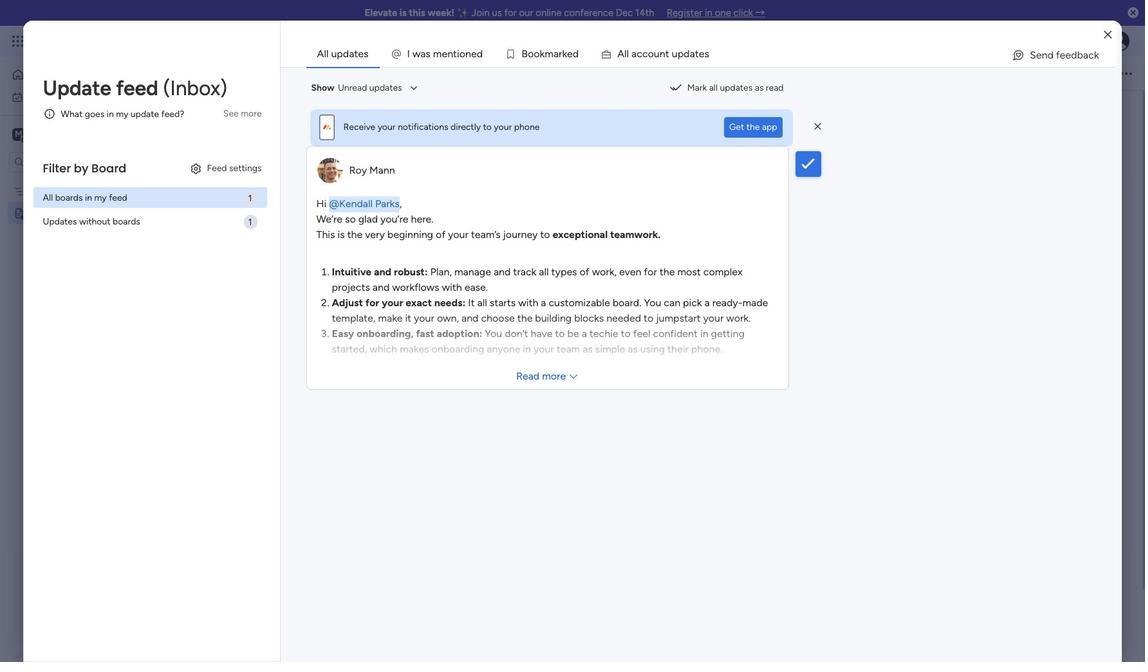 Task type: locate. For each thing, give the bounding box(es) containing it.
join
[[472, 7, 490, 19]]

t right p in the right top of the page
[[695, 48, 699, 60]]

1 horizontal spatial is
[[400, 7, 407, 19]]

all right track
[[539, 266, 549, 278]]

1 vertical spatial priorities
[[464, 327, 515, 343]]

is
[[400, 7, 407, 19], [338, 228, 345, 240]]

2 l from the left
[[627, 48, 629, 60]]

0 horizontal spatial d
[[477, 48, 483, 60]]

plan,
[[430, 266, 452, 278]]

is right this
[[338, 228, 345, 240]]

1 horizontal spatial ✨ priorities for the week
[[447, 327, 591, 343]]

updates inside button
[[720, 82, 753, 93]]

finish down don't
[[480, 352, 505, 364]]

1 horizontal spatial boards
[[113, 216, 140, 227]]

a right be
[[582, 327, 587, 340]]

all up medium
[[317, 48, 329, 60]]

in up updates without boards
[[85, 192, 92, 203]]

very
[[365, 228, 385, 240]]

k
[[540, 48, 545, 60], [562, 48, 567, 60]]

k right b
[[540, 48, 545, 60]]

0 vertical spatial boards
[[55, 192, 83, 203]]

complex
[[704, 266, 743, 278]]

m left i
[[433, 48, 442, 60]]

1 horizontal spatial s
[[705, 48, 709, 60]]

0 horizontal spatial t
[[453, 48, 457, 60]]

more inside button
[[241, 108, 262, 119]]

1 horizontal spatial k
[[562, 48, 567, 60]]

@kendall parks link
[[329, 195, 400, 212]]

plan, manage and track all types of work, even for the most complex projects and workflows with ease.
[[332, 266, 743, 293]]

m for e
[[433, 48, 442, 60]]

workspace image
[[12, 127, 25, 141]]

u left p in the right top of the page
[[654, 48, 660, 60]]

as left read
[[755, 82, 764, 93]]

by
[[74, 160, 88, 176]]

more right see
[[241, 108, 262, 119]]

all for all updates
[[317, 48, 329, 60]]

l
[[625, 48, 627, 60], [627, 48, 629, 60]]

parks
[[375, 197, 400, 210]]

0 horizontal spatial n
[[448, 48, 453, 60]]

my for feed
[[94, 192, 107, 203]]

the up don't
[[517, 312, 533, 324]]

pick
[[683, 297, 702, 309]]

all
[[317, 48, 329, 60], [43, 192, 53, 203]]

1 vertical spatial more
[[542, 370, 566, 382]]

updates without boards
[[43, 216, 140, 227]]

and down intuitive and robust:
[[373, 281, 390, 293]]

boards
[[55, 192, 83, 203], [113, 216, 140, 227]]

a l l a c c o u n t u p d a t e s
[[618, 48, 709, 60]]

i
[[457, 48, 460, 60]]

0 horizontal spatial priorities
[[219, 163, 254, 174]]

all inside it all starts with a customizable board. you can pick a ready-made template, make it your own, and choose the building blocks needed to jumpstart your work.
[[477, 297, 487, 309]]

1 vertical spatial all
[[43, 192, 53, 203]]

📂 today
[[447, 261, 502, 277]]

anyone
[[487, 343, 521, 355]]

1 horizontal spatial week
[[561, 327, 591, 343]]

1 vertical spatial notes
[[30, 208, 55, 219]]

0 vertical spatial you
[[644, 297, 662, 309]]

1 horizontal spatial priorities
[[464, 327, 515, 343]]

1 horizontal spatial updates
[[369, 82, 402, 93]]

📂
[[447, 261, 461, 277]]

s
[[426, 48, 431, 60], [705, 48, 709, 60]]

14th
[[636, 7, 655, 19]]

mark all updates as read button
[[664, 78, 789, 99]]

1 vertical spatial week
[[561, 327, 591, 343]]

1 m from the left
[[433, 48, 442, 60]]

finish right it
[[480, 286, 505, 298]]

checklist image
[[517, 68, 528, 79]]

1 d from the left
[[477, 48, 483, 60]]

1 horizontal spatial m
[[545, 48, 554, 60]]

n left p in the right top of the page
[[660, 48, 666, 60]]

1 o from the left
[[460, 48, 466, 60]]

week up team
[[561, 327, 591, 343]]

1 vertical spatial my
[[94, 192, 107, 203]]

a right pick
[[705, 297, 710, 309]]

show
[[311, 82, 335, 93]]

even
[[619, 266, 642, 278]]

the right get
[[747, 121, 760, 132]]

1 horizontal spatial u
[[672, 48, 678, 60]]

0 horizontal spatial k
[[540, 48, 545, 60]]

of
[[436, 228, 446, 240], [580, 266, 590, 278]]

1 horizontal spatial notes
[[446, 136, 513, 169]]

week right settings in the left of the page
[[285, 163, 307, 174]]

i w a s m e n t i o n e d
[[407, 48, 483, 60]]

1 vertical spatial private board image
[[14, 207, 26, 219]]

adoption:
[[437, 327, 482, 340]]

the inside 'hi @kendall parks , we're so glad you're here. this is the very beginning of your team's journey to exceptional teamwork.'
[[347, 228, 363, 240]]

Notes field
[[443, 136, 517, 169]]

1 vertical spatial 1
[[248, 217, 252, 228]]

private board image
[[424, 145, 440, 160], [14, 207, 26, 219]]

1 horizontal spatial with
[[518, 297, 539, 309]]

d for a l l a c c o u n t u p d a t e s
[[684, 48, 690, 60]]

1 down 📋 upcoming tasks on the left top of the page
[[248, 217, 252, 228]]

1 horizontal spatial all
[[539, 266, 549, 278]]

0 vertical spatial ✨
[[457, 7, 469, 19]]

1 finish from the top
[[480, 286, 505, 298]]

0 vertical spatial all
[[317, 48, 329, 60]]

2 horizontal spatial all
[[709, 82, 718, 93]]

0 vertical spatial my
[[116, 108, 128, 119]]

3 t from the left
[[695, 48, 699, 60]]

✨ up the 📋
[[205, 163, 216, 174]]

m
[[15, 128, 22, 139]]

private board image left updates at left
[[14, 207, 26, 219]]

0 vertical spatial notes
[[446, 136, 513, 169]]

started,
[[332, 343, 367, 355]]

our
[[519, 7, 533, 19]]

all inside button
[[709, 82, 718, 93]]

my for update
[[116, 108, 128, 119]]

@kendall
[[329, 197, 373, 210]]

all right it
[[477, 297, 487, 309]]

t up layout image
[[453, 48, 457, 60]]

presentations
[[508, 352, 571, 364]]

e right p in the right top of the page
[[699, 48, 705, 60]]

1 horizontal spatial d
[[573, 48, 579, 60]]

my left update
[[116, 108, 128, 119]]

1 vertical spatial ✨ priorities for the week
[[447, 327, 591, 343]]

0 horizontal spatial of
[[436, 228, 446, 240]]

intuitive
[[332, 266, 372, 278]]

of inside 'hi @kendall parks , we're so glad you're here. this is the very beginning of your team's journey to exceptional teamwork.'
[[436, 228, 446, 240]]

needs:
[[434, 297, 466, 309]]

it
[[468, 297, 475, 309]]

send feedback
[[1030, 49, 1099, 61]]

s right p in the right top of the page
[[705, 48, 709, 60]]

update
[[43, 76, 111, 100]]

close image
[[1104, 30, 1112, 40]]

0 horizontal spatial s
[[426, 48, 431, 60]]

tab list
[[306, 41, 1117, 67]]

1 left tasks at left
[[248, 193, 252, 204]]

0 vertical spatial 1
[[248, 193, 252, 204]]

week
[[285, 163, 307, 174], [561, 327, 591, 343]]

t left p in the right top of the page
[[666, 48, 669, 60]]

in right goes
[[107, 108, 114, 119]]

all for all boards in my feed
[[43, 192, 53, 203]]

all for starts
[[477, 297, 487, 309]]

1 vertical spatial of
[[580, 266, 590, 278]]

d up bulleted list image
[[477, 48, 483, 60]]

to inside 'hi @kendall parks , we're so glad you're here. this is the very beginning of your team's journey to exceptional teamwork.'
[[540, 228, 550, 240]]

1 horizontal spatial you
[[644, 297, 662, 309]]

and
[[374, 266, 392, 278], [494, 266, 511, 278], [373, 281, 390, 293], [462, 312, 479, 324]]

0 vertical spatial finish
[[480, 286, 505, 298]]

2 horizontal spatial updates
[[720, 82, 753, 93]]

the left most
[[660, 266, 675, 278]]

you inside it all starts with a customizable board. you can pick a ready-made template, make it your own, and choose the building blocks needed to jumpstart your work.
[[644, 297, 662, 309]]

0 vertical spatial with
[[442, 281, 462, 293]]

1 n from the left
[[448, 48, 453, 60]]

0 vertical spatial week
[[285, 163, 307, 174]]

register in one click →
[[667, 7, 765, 19]]

l right a
[[627, 48, 629, 60]]

updates
[[331, 48, 369, 60], [369, 82, 402, 93], [720, 82, 753, 93]]

my right plan
[[94, 192, 107, 203]]

0 horizontal spatial with
[[442, 281, 462, 293]]

0 horizontal spatial all
[[43, 192, 53, 203]]

is left this
[[400, 7, 407, 19]]

most
[[678, 266, 701, 278]]

1 horizontal spatial my
[[116, 108, 128, 119]]

1 vertical spatial you
[[485, 327, 502, 340]]

your up fast
[[414, 312, 435, 324]]

lottie animation element
[[0, 532, 164, 663]]

1 for all boards in my feed
[[248, 193, 252, 204]]

3 n from the left
[[660, 48, 666, 60]]

m left "r"
[[545, 48, 554, 60]]

notes down marketing
[[30, 208, 55, 219]]

for up make
[[366, 297, 379, 309]]

updates
[[43, 216, 77, 227]]

conference
[[564, 7, 614, 19]]

apps image
[[1004, 35, 1017, 48]]

more for read more
[[542, 370, 566, 382]]

updates left read
[[720, 82, 753, 93]]

2 m from the left
[[545, 48, 554, 60]]

priorities down choose
[[464, 327, 515, 343]]

1 vertical spatial is
[[338, 228, 345, 240]]

d right "r"
[[573, 48, 579, 60]]

✨ up onboarding
[[447, 327, 461, 343]]

more inside button
[[542, 370, 566, 382]]

✨ priorities for the week up anyone
[[447, 327, 591, 343]]

boards up updates at left
[[55, 192, 83, 203]]

1 horizontal spatial private board image
[[424, 145, 440, 160]]

1 horizontal spatial t
[[666, 48, 669, 60]]

of left "work,"
[[580, 266, 590, 278]]

workflows
[[392, 281, 439, 293]]

priorities up upcoming
[[219, 163, 254, 174]]

0 horizontal spatial updates
[[331, 48, 369, 60]]

2 finish from the top
[[480, 352, 505, 364]]

1 vertical spatial all
[[539, 266, 549, 278]]

n left i
[[448, 48, 453, 60]]

it all starts with a customizable board. you can pick a ready-made template, make it your own, and choose the building blocks needed to jumpstart your work.
[[332, 297, 768, 324]]

your down have
[[534, 343, 554, 355]]

1 horizontal spatial of
[[580, 266, 590, 278]]

as right team
[[583, 343, 593, 355]]

0 horizontal spatial is
[[338, 228, 345, 240]]

updates right the unread
[[369, 82, 402, 93]]

customizable
[[549, 297, 610, 309]]

with
[[442, 281, 462, 293], [518, 297, 539, 309]]

2 n from the left
[[466, 48, 471, 60]]

bulleted list image
[[473, 68, 485, 79]]

settings
[[229, 163, 262, 174]]

1 1 from the top
[[248, 193, 252, 204]]

0 vertical spatial is
[[400, 7, 407, 19]]

to up the feel
[[644, 312, 654, 324]]

2 horizontal spatial t
[[695, 48, 699, 60]]

1 vertical spatial with
[[518, 297, 539, 309]]

e left i
[[442, 48, 448, 60]]

register
[[667, 7, 703, 19]]

to left be
[[555, 327, 565, 340]]

✨ left join
[[457, 7, 469, 19]]

it
[[405, 312, 412, 324]]

2 1 from the top
[[248, 217, 252, 228]]

feed down the "board"
[[109, 192, 127, 203]]

all right mark
[[709, 82, 718, 93]]

in left one
[[705, 7, 713, 19]]

1 t from the left
[[453, 48, 457, 60]]

l down dec
[[625, 48, 627, 60]]

updates for show
[[369, 82, 402, 93]]

notes
[[446, 136, 513, 169], [30, 208, 55, 219]]

of right beginning
[[436, 228, 446, 240]]

2 vertical spatial all
[[477, 297, 487, 309]]

a up building
[[541, 297, 546, 309]]

your left the phone
[[494, 122, 512, 133]]

k up style
[[562, 48, 567, 60]]

a right p in the right top of the page
[[690, 48, 695, 60]]

medium title
[[318, 68, 369, 79]]

0 horizontal spatial private board image
[[14, 207, 26, 219]]

in
[[705, 7, 713, 19], [107, 108, 114, 119], [85, 192, 92, 203], [701, 327, 709, 340], [523, 343, 531, 355]]

hi
[[317, 197, 327, 210]]

1 horizontal spatial more
[[542, 370, 566, 382]]

0 horizontal spatial m
[[433, 48, 442, 60]]

you
[[644, 297, 662, 309], [485, 327, 502, 340]]

more down presentations
[[542, 370, 566, 382]]

you down choose
[[485, 327, 502, 340]]

this
[[317, 228, 335, 240]]

option
[[0, 180, 164, 182]]

and down it
[[462, 312, 479, 324]]

0 horizontal spatial as
[[583, 343, 593, 355]]

n right i
[[466, 48, 471, 60]]

0 horizontal spatial u
[[654, 48, 660, 60]]

feed
[[116, 76, 158, 100], [109, 192, 127, 203]]

home
[[30, 69, 54, 80]]

board.
[[613, 297, 642, 309]]

3 d from the left
[[684, 48, 690, 60]]

private board image down notifications
[[424, 145, 440, 160]]

0 horizontal spatial you
[[485, 327, 502, 340]]

numbered list image
[[495, 68, 506, 79]]

phone.
[[691, 343, 723, 355]]

with down plan, manage and track all types of work, even for the most complex projects and workflows with ease.
[[518, 297, 539, 309]]

✨ priorities for the week up 📋 upcoming tasks on the left top of the page
[[205, 163, 307, 174]]

read more button
[[307, 363, 788, 389]]

with up needs:
[[442, 281, 462, 293]]

the inside button
[[747, 121, 760, 132]]

0 vertical spatial of
[[436, 228, 446, 240]]

all inside plan, manage and track all types of work, even for the most complex projects and workflows with ease.
[[539, 266, 549, 278]]

easy onboarding, fast adoption:
[[332, 327, 482, 340]]

register in one click → link
[[667, 7, 765, 19]]

all boards in my feed
[[43, 192, 127, 203]]

more for see more
[[241, 108, 262, 119]]

with inside it all starts with a customizable board. you can pick a ready-made template, make it your own, and choose the building blocks needed to jumpstart your work.
[[518, 297, 539, 309]]

the down building
[[538, 327, 558, 343]]

as down the feel
[[628, 343, 638, 355]]

d up mark
[[684, 48, 690, 60]]

the down 'so'
[[347, 228, 363, 240]]

these
[[508, 286, 533, 298]]

2 horizontal spatial n
[[660, 48, 666, 60]]

0 horizontal spatial all
[[477, 297, 487, 309]]

e right "r"
[[567, 48, 573, 60]]

notes down the directly
[[446, 136, 513, 169]]

2 e from the left
[[471, 48, 477, 60]]

share
[[1079, 67, 1102, 78]]

to
[[483, 122, 492, 133], [540, 228, 550, 240], [644, 312, 654, 324], [555, 327, 565, 340], [621, 327, 631, 340]]

home button
[[8, 64, 138, 85]]

2 horizontal spatial d
[[684, 48, 690, 60]]

my
[[28, 91, 41, 102]]

3 e from the left
[[567, 48, 573, 60]]

s right the w
[[426, 48, 431, 60]]

list box
[[0, 178, 164, 398]]

0 horizontal spatial my
[[94, 192, 107, 203]]

a right a
[[632, 48, 637, 60]]

finish for finish these notes
[[480, 286, 505, 298]]

0 vertical spatial private board image
[[424, 145, 440, 160]]

online
[[536, 7, 562, 19]]

to right 'journey'
[[540, 228, 550, 240]]

roy
[[349, 164, 367, 176]]

0 vertical spatial all
[[709, 82, 718, 93]]

boards right without
[[113, 216, 140, 227]]

2 horizontal spatial as
[[755, 82, 764, 93]]

send feedback button
[[1007, 45, 1105, 66]]

feed up update
[[116, 76, 158, 100]]

0 horizontal spatial ✨ priorities for the week
[[205, 163, 307, 174]]

→
[[756, 7, 765, 19]]

0 horizontal spatial week
[[285, 163, 307, 174]]

u down 'register'
[[672, 48, 678, 60]]

e right i
[[471, 48, 477, 60]]

marketing
[[30, 186, 71, 197]]

your inside 'hi @kendall parks , we're so glad you're here. this is the very beginning of your team's journey to exceptional teamwork.'
[[448, 228, 469, 240]]

1 horizontal spatial as
[[628, 343, 638, 355]]

0 vertical spatial more
[[241, 108, 262, 119]]

0 vertical spatial priorities
[[219, 163, 254, 174]]

1 vertical spatial finish
[[480, 352, 505, 364]]

0 horizontal spatial more
[[241, 108, 262, 119]]

for right even
[[644, 266, 657, 278]]

1 horizontal spatial n
[[466, 48, 471, 60]]

1 horizontal spatial all
[[317, 48, 329, 60]]

and left track
[[494, 266, 511, 278]]



Task type: describe. For each thing, give the bounding box(es) containing it.
here.
[[411, 213, 434, 225]]

style button
[[542, 62, 574, 84]]

private board image inside list box
[[14, 207, 26, 219]]

beginning
[[388, 228, 433, 240]]

click
[[734, 7, 753, 19]]

list box containing marketing plan
[[0, 178, 164, 398]]

2 d from the left
[[573, 48, 579, 60]]

of inside plan, manage and track all types of work, even for the most complex projects and workflows with ease.
[[580, 266, 590, 278]]

4 e from the left
[[699, 48, 705, 60]]

in up phone. at the bottom right of the page
[[701, 327, 709, 340]]

elevate is this week! ✨ join us for our online conference dec 14th
[[365, 7, 655, 19]]

select product image
[[12, 35, 24, 48]]

track
[[513, 266, 537, 278]]

2 k from the left
[[562, 48, 567, 60]]

team
[[557, 343, 580, 355]]

,
[[400, 197, 402, 210]]

unread
[[338, 82, 367, 93]]

feedback
[[1056, 49, 1099, 61]]

made
[[743, 297, 768, 309]]

team's
[[471, 228, 501, 240]]

starts
[[490, 297, 516, 309]]

v2 ellipsis image
[[1121, 65, 1133, 82]]

feed
[[207, 163, 227, 174]]

make
[[378, 312, 403, 324]]

finish these notes
[[480, 286, 562, 298]]

you're
[[381, 213, 409, 225]]

so
[[345, 213, 356, 225]]

lottie animation image
[[0, 532, 164, 663]]

work,
[[592, 266, 617, 278]]

you don't have to be a techie to feel confident in getting started, which makes onboarding anyone in your team as simple as using their phone.
[[332, 327, 745, 355]]

your up make
[[382, 297, 403, 309]]

their
[[668, 343, 689, 355]]

1 u from the left
[[654, 48, 660, 60]]

directly
[[451, 122, 481, 133]]

needed
[[607, 312, 641, 324]]

finish for finish presentations
[[480, 352, 505, 364]]

0 horizontal spatial notes
[[30, 208, 55, 219]]

you inside you don't have to be a techie to feel confident in getting started, which makes onboarding anyone in your team as simple as using their phone.
[[485, 327, 502, 340]]

today
[[464, 261, 499, 277]]

notifications
[[398, 122, 448, 133]]

ready-
[[713, 297, 743, 309]]

your inside you don't have to be a techie to feel confident in getting started, which makes onboarding anyone in your team as simple as using their phone.
[[534, 343, 554, 355]]

week!
[[428, 7, 455, 19]]

your right receive
[[378, 122, 396, 133]]

as inside button
[[755, 82, 764, 93]]

the inside it all starts with a customizable board. you can pick a ready-made template, make it your own, and choose the building blocks needed to jumpstart your work.
[[517, 312, 533, 324]]

phone
[[514, 122, 540, 133]]

1 c from the left
[[637, 48, 643, 60]]

mark all updates as read
[[688, 82, 784, 93]]

projects
[[332, 281, 370, 293]]

for up tasks at left
[[256, 163, 268, 174]]

1 for updates without boards
[[248, 217, 252, 228]]

0 vertical spatial ✨ priorities for the week
[[205, 163, 307, 174]]

m for a
[[545, 48, 554, 60]]

m button
[[9, 123, 128, 145]]

3 o from the left
[[534, 48, 540, 60]]

see more button
[[218, 104, 267, 124]]

send
[[1030, 49, 1054, 61]]

manage
[[455, 266, 491, 278]]

workspace selection element
[[12, 127, 108, 143]]

2 c from the left
[[643, 48, 648, 60]]

get
[[729, 121, 744, 132]]

mention image
[[586, 67, 599, 80]]

1 vertical spatial feed
[[109, 192, 127, 203]]

medium
[[318, 68, 351, 79]]

roy mann
[[349, 164, 395, 176]]

mann
[[370, 164, 395, 176]]

updates inside tab list
[[331, 48, 369, 60]]

to down needed
[[621, 327, 631, 340]]

notes inside field
[[446, 136, 513, 169]]

2 u from the left
[[672, 48, 678, 60]]

own,
[[437, 312, 459, 324]]

add to favorites image
[[526, 146, 539, 159]]

2 o from the left
[[528, 48, 534, 60]]

ease.
[[465, 281, 488, 293]]

the inside plan, manage and track all types of work, even for the most complex projects and workflows with ease.
[[660, 266, 675, 278]]

and inside it all starts with a customizable board. you can pick a ready-made template, make it your own, and choose the building blocks needed to jumpstart your work.
[[462, 312, 479, 324]]

feed settings button
[[184, 158, 267, 179]]

2 t from the left
[[666, 48, 669, 60]]

the up tasks at left
[[270, 163, 283, 174]]

feed settings
[[207, 163, 262, 174]]

dapulse x slim image
[[815, 121, 821, 132]]

show unread updates
[[311, 82, 402, 93]]

1 s from the left
[[426, 48, 431, 60]]

adjust for your exact needs:
[[332, 297, 466, 309]]

have
[[531, 327, 553, 340]]

d for i w a s m e n t i o n e d
[[477, 48, 483, 60]]

what goes in my update feed?
[[61, 108, 184, 119]]

for up finish presentations
[[519, 327, 535, 343]]

1 vertical spatial boards
[[113, 216, 140, 227]]

2 vertical spatial ✨
[[447, 327, 461, 343]]

filter
[[43, 160, 71, 176]]

is inside 'hi @kendall parks , we're so glad you're here. this is the very beginning of your team's journey to exceptional teamwork.'
[[338, 228, 345, 240]]

0 horizontal spatial boards
[[55, 192, 83, 203]]

don't
[[505, 327, 528, 340]]

2 s from the left
[[705, 48, 709, 60]]

be
[[568, 327, 579, 340]]

b o o k m a r k e d
[[522, 48, 579, 60]]

tasks
[[263, 184, 283, 194]]

board activity image
[[968, 66, 984, 81]]

1 k from the left
[[540, 48, 545, 60]]

dec
[[616, 7, 633, 19]]

board
[[91, 160, 126, 176]]

updates for mark
[[720, 82, 753, 93]]

exact
[[406, 297, 432, 309]]

Search in workspace field
[[27, 155, 108, 169]]

4 o from the left
[[648, 48, 654, 60]]

teamwork.
[[610, 228, 661, 240]]

kendall parks image
[[1109, 31, 1130, 52]]

finish presentations
[[480, 352, 571, 364]]

receive your notifications directly to your phone
[[344, 122, 540, 133]]

your down ready-
[[703, 312, 724, 324]]

see
[[223, 108, 239, 119]]

1 vertical spatial ✨
[[205, 163, 216, 174]]

for right "us"
[[504, 7, 517, 19]]

one
[[715, 7, 731, 19]]

all updates link
[[307, 42, 379, 66]]

confident
[[653, 327, 698, 340]]

all for updates
[[709, 82, 718, 93]]

my work
[[28, 91, 63, 102]]

a up style
[[554, 48, 559, 60]]

in down don't
[[523, 343, 531, 355]]

using
[[640, 343, 665, 355]]

without
[[79, 216, 110, 227]]

0 vertical spatial feed
[[116, 76, 158, 100]]

1 e from the left
[[442, 48, 448, 60]]

layout image
[[443, 68, 454, 79]]

for inside plan, manage and track all types of work, even for the most complex projects and workflows with ease.
[[644, 266, 657, 278]]

get the app button
[[724, 117, 783, 137]]

glad
[[358, 213, 378, 225]]

a
[[618, 48, 625, 60]]

types
[[551, 266, 577, 278]]

jumpstart
[[656, 312, 701, 324]]

get the app
[[729, 121, 778, 132]]

template,
[[332, 312, 376, 324]]

blocks
[[574, 312, 604, 324]]

to right the directly
[[483, 122, 492, 133]]

read
[[516, 370, 540, 382]]

and left robust:
[[374, 266, 392, 278]]

goes
[[85, 108, 104, 119]]

with inside plan, manage and track all types of work, even for the most complex projects and workflows with ease.
[[442, 281, 462, 293]]

getting
[[711, 327, 745, 340]]

a right the i
[[421, 48, 426, 60]]

1 l from the left
[[625, 48, 627, 60]]

intuitive and robust:
[[332, 266, 428, 278]]

i
[[407, 48, 410, 60]]

to inside it all starts with a customizable board. you can pick a ready-made template, make it your own, and choose the building blocks needed to jumpstart your work.
[[644, 312, 654, 324]]

tab list containing all updates
[[306, 41, 1117, 67]]

a inside you don't have to be a techie to feel confident in getting started, which makes onboarding anyone in your team as simple as using their phone.
[[582, 327, 587, 340]]

title
[[353, 68, 369, 79]]

receive
[[344, 122, 376, 133]]



Task type: vqa. For each thing, say whether or not it's contained in the screenshot.
Filter dashboard by text search box
no



